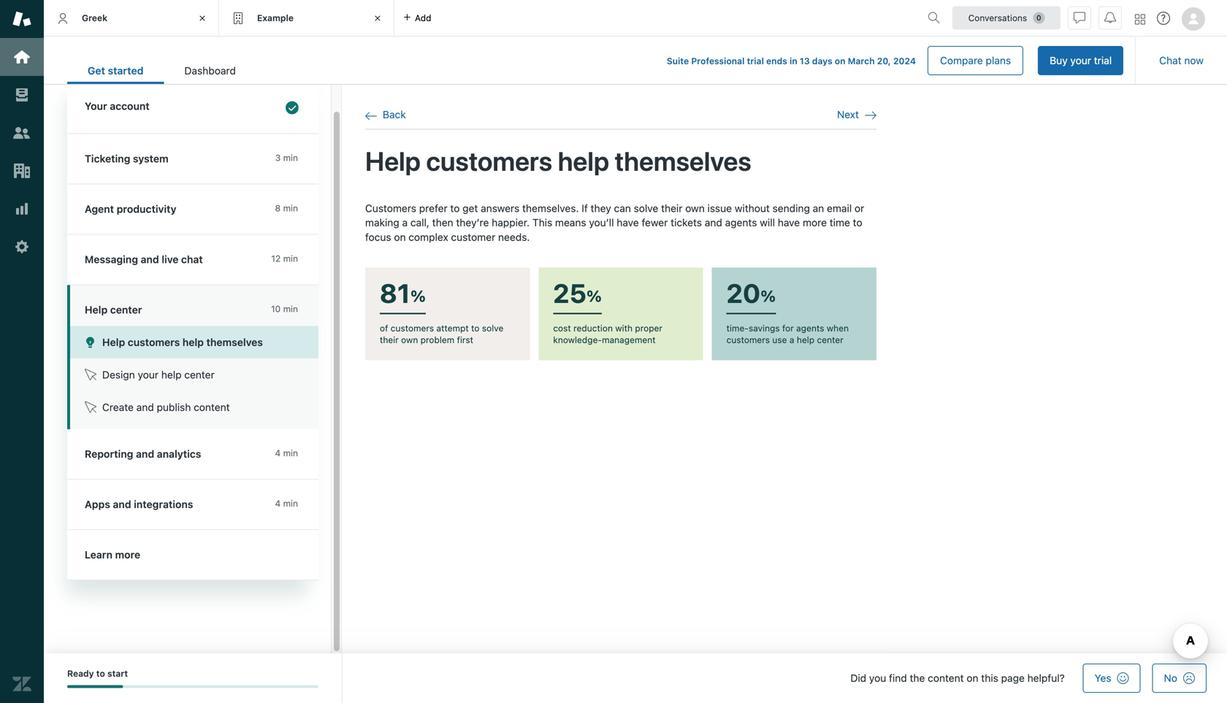 Task type: describe. For each thing, give the bounding box(es) containing it.
button displays agent's chat status as invisible. image
[[1074, 12, 1086, 24]]

help customers help themselves inside content-title region
[[365, 145, 752, 176]]

solve inside the of customers attempt to solve their own problem first
[[482, 323, 504, 334]]

to down or
[[853, 217, 863, 229]]

back button
[[365, 108, 406, 122]]

footer containing did you find the content on this page helpful?
[[44, 654, 1228, 704]]

help inside button
[[102, 337, 125, 349]]

reduction
[[574, 323, 613, 334]]

dashboard tab
[[164, 57, 256, 84]]

productivity
[[117, 203, 176, 215]]

next button
[[838, 108, 877, 122]]

reporting
[[85, 448, 133, 460]]

help center heading
[[67, 285, 319, 326]]

help customers help themselves button
[[70, 326, 319, 359]]

get started image
[[12, 48, 31, 67]]

complex
[[409, 231, 449, 243]]

savings
[[749, 323, 780, 334]]

customers image
[[12, 124, 31, 143]]

learn more button
[[67, 531, 316, 580]]

did you find the content on this page helpful?
[[851, 673, 1065, 685]]

answers
[[481, 203, 520, 215]]

call,
[[411, 217, 430, 229]]

fewer
[[642, 217, 668, 229]]

agent productivity
[[85, 203, 176, 215]]

progress bar image
[[67, 686, 123, 689]]

zendesk image
[[12, 675, 31, 694]]

your for buy
[[1071, 54, 1092, 67]]

content inside button
[[194, 402, 230, 414]]

with
[[616, 323, 633, 334]]

reporting image
[[12, 200, 31, 219]]

buy your trial button
[[1039, 46, 1124, 75]]

on inside "customers prefer to get answers themselves. if they can solve their own issue without sending an email or making a call, then they're happier. this means you'll have fewer tickets and agents will have more time to focus on complex customer needs."
[[394, 231, 406, 243]]

4 for reporting and analytics
[[275, 448, 281, 459]]

more inside learn more dropdown button
[[115, 549, 140, 561]]

10
[[271, 304, 281, 314]]

admin image
[[12, 238, 31, 257]]

for
[[783, 323, 794, 334]]

system
[[133, 153, 169, 165]]

they
[[591, 203, 612, 215]]

time-
[[727, 323, 749, 334]]

learn more
[[85, 549, 140, 561]]

81
[[380, 278, 411, 309]]

your
[[85, 100, 107, 112]]

chat
[[181, 254, 203, 266]]

to up the progress bar image
[[96, 669, 105, 679]]

tabs tab list
[[44, 0, 922, 37]]

yes
[[1095, 673, 1112, 685]]

this
[[982, 673, 999, 685]]

no button
[[1153, 664, 1207, 694]]

2 have from the left
[[778, 217, 800, 229]]

a inside "customers prefer to get answers themselves. if they can solve their own issue without sending an email or making a call, then they're happier. this means you'll have fewer tickets and agents will have more time to focus on complex customer needs."
[[402, 217, 408, 229]]

example
[[257, 13, 294, 23]]

get started
[[88, 65, 144, 77]]

compare plans
[[941, 54, 1012, 67]]

will
[[760, 217, 775, 229]]

your account button
[[67, 81, 316, 133]]

customers inside content-title region
[[426, 145, 553, 176]]

to inside the of customers attempt to solve their own problem first
[[471, 323, 480, 334]]

proper
[[635, 323, 663, 334]]

management
[[602, 335, 656, 345]]

customers
[[365, 203, 417, 215]]

and for create and publish content
[[136, 402, 154, 414]]

customer
[[451, 231, 496, 243]]

example tab
[[219, 0, 395, 37]]

close image
[[371, 11, 385, 26]]

live
[[162, 254, 179, 266]]

min for help center
[[283, 304, 298, 314]]

greek
[[82, 13, 107, 23]]

no
[[1165, 673, 1178, 685]]

chat now
[[1160, 54, 1204, 67]]

your for design
[[138, 369, 159, 381]]

solve inside "customers prefer to get answers themselves. if they can solve their own issue without sending an email or making a call, then they're happier. this means you'll have fewer tickets and agents will have more time to focus on complex customer needs."
[[634, 203, 659, 215]]

conversations button
[[953, 6, 1061, 30]]

center inside time-savings for agents when customers use a help center
[[817, 335, 844, 345]]

notifications image
[[1105, 12, 1117, 24]]

center inside button
[[184, 369, 215, 381]]

customers inside the of customers attempt to solve their own problem first
[[391, 323, 434, 334]]

the
[[910, 673, 926, 685]]

trial for professional
[[747, 56, 764, 66]]

and inside "customers prefer to get answers themselves. if they can solve their own issue without sending an email or making a call, then they're happier. this means you'll have fewer tickets and agents will have more time to focus on complex customer needs."
[[705, 217, 723, 229]]

close image
[[195, 11, 210, 26]]

buy your trial
[[1050, 54, 1113, 67]]

an
[[813, 203, 825, 215]]

issue
[[708, 203, 732, 215]]

cost
[[554, 323, 571, 334]]

analytics
[[157, 448, 201, 460]]

March 20, 2024 text field
[[848, 56, 917, 66]]

of customers attempt to solve their own problem first
[[380, 323, 504, 345]]

time
[[830, 217, 851, 229]]

needs.
[[499, 231, 530, 243]]

on inside footer
[[967, 673, 979, 685]]

13
[[800, 56, 810, 66]]

suite professional trial ends in 13 days on march 20, 2024
[[667, 56, 917, 66]]

start
[[107, 669, 128, 679]]

12 min
[[271, 254, 298, 264]]

min for agent productivity
[[283, 203, 298, 213]]

themselves.
[[523, 203, 579, 215]]

march
[[848, 56, 875, 66]]

focus
[[365, 231, 391, 243]]

first
[[457, 335, 474, 345]]

if
[[582, 203, 588, 215]]

chat now button
[[1148, 46, 1216, 75]]

time-savings for agents when customers use a help center
[[727, 323, 849, 345]]

started
[[108, 65, 144, 77]]

81 %
[[380, 278, 426, 309]]

add
[[415, 13, 432, 23]]

their inside the of customers attempt to solve their own problem first
[[380, 335, 399, 345]]

% for 25
[[587, 287, 602, 306]]

min for ticketing system
[[283, 153, 298, 163]]

account
[[110, 100, 150, 112]]

their inside "customers prefer to get answers themselves. if they can solve their own issue without sending an email or making a call, then they're happier. this means you'll have fewer tickets and agents will have more time to focus on complex customer needs."
[[662, 203, 683, 215]]

sending
[[773, 203, 810, 215]]



Task type: locate. For each thing, give the bounding box(es) containing it.
next
[[838, 109, 859, 121]]

themselves up design your help center button
[[207, 337, 263, 349]]

4 min from the top
[[283, 304, 298, 314]]

2 horizontal spatial %
[[761, 287, 777, 306]]

this
[[533, 217, 553, 229]]

your
[[1071, 54, 1092, 67], [138, 369, 159, 381]]

agents inside time-savings for agents when customers use a help center
[[797, 323, 825, 334]]

compare
[[941, 54, 984, 67]]

content right the
[[928, 673, 964, 685]]

% for 20
[[761, 287, 777, 306]]

a inside time-savings for agents when customers use a help center
[[790, 335, 795, 345]]

customers up problem
[[391, 323, 434, 334]]

and right create
[[136, 402, 154, 414]]

help up "publish"
[[161, 369, 182, 381]]

help
[[558, 145, 610, 176], [797, 335, 815, 345], [183, 337, 204, 349], [161, 369, 182, 381]]

solve right attempt
[[482, 323, 504, 334]]

help center
[[85, 304, 142, 316]]

0 vertical spatial own
[[686, 203, 705, 215]]

when
[[827, 323, 849, 334]]

1 vertical spatial 4
[[275, 499, 281, 509]]

more down the an
[[803, 217, 827, 229]]

min
[[283, 153, 298, 163], [283, 203, 298, 213], [283, 254, 298, 264], [283, 304, 298, 314], [283, 448, 298, 459], [283, 499, 298, 509]]

more
[[803, 217, 827, 229], [115, 549, 140, 561]]

content-title region
[[365, 144, 877, 178]]

days
[[813, 56, 833, 66]]

1 horizontal spatial a
[[790, 335, 795, 345]]

20 %
[[727, 278, 777, 309]]

% up reduction
[[587, 287, 602, 306]]

help customers help themselves up design your help center button
[[102, 337, 263, 349]]

and for reporting and analytics
[[136, 448, 154, 460]]

apps and integrations
[[85, 499, 193, 511]]

dashboard
[[185, 65, 236, 77]]

help inside content-title region
[[558, 145, 610, 176]]

helpful?
[[1028, 673, 1065, 685]]

own left problem
[[401, 335, 418, 345]]

have
[[617, 217, 639, 229], [778, 217, 800, 229]]

region
[[365, 201, 877, 361]]

help inside 'heading'
[[85, 304, 108, 316]]

0 vertical spatial more
[[803, 217, 827, 229]]

4 for apps and integrations
[[275, 499, 281, 509]]

without
[[735, 203, 770, 215]]

and for messaging and live chat
[[141, 254, 159, 266]]

0 horizontal spatial themselves
[[207, 337, 263, 349]]

min for messaging and live chat
[[283, 254, 298, 264]]

reporting and analytics
[[85, 448, 201, 460]]

region containing 81
[[365, 201, 877, 361]]

agents inside "customers prefer to get answers themselves. if they can solve their own issue without sending an email or making a call, then they're happier. this means you'll have fewer tickets and agents will have more time to focus on complex customer needs."
[[726, 217, 758, 229]]

design
[[102, 369, 135, 381]]

center down when
[[817, 335, 844, 345]]

3 min from the top
[[283, 254, 298, 264]]

a right 'use' on the top
[[790, 335, 795, 345]]

2 min from the top
[[283, 203, 298, 213]]

min for reporting and analytics
[[283, 448, 298, 459]]

0 vertical spatial solve
[[634, 203, 659, 215]]

help right 'use' on the top
[[797, 335, 815, 345]]

20,
[[878, 56, 891, 66]]

content down design your help center button
[[194, 402, 230, 414]]

zendesk support image
[[12, 10, 31, 29]]

0 horizontal spatial have
[[617, 217, 639, 229]]

and inside button
[[136, 402, 154, 414]]

0 vertical spatial your
[[1071, 54, 1092, 67]]

2 4 min from the top
[[275, 499, 298, 509]]

ready to start
[[67, 669, 128, 679]]

attempt
[[437, 323, 469, 334]]

help down help center
[[102, 337, 125, 349]]

own inside "customers prefer to get answers themselves. if they can solve their own issue without sending an email or making a call, then they're happier. this means you'll have fewer tickets and agents will have more time to focus on complex customer needs."
[[686, 203, 705, 215]]

themselves inside help customers help themselves button
[[207, 337, 263, 349]]

their
[[662, 203, 683, 215], [380, 335, 399, 345]]

1 vertical spatial your
[[138, 369, 159, 381]]

1 vertical spatial more
[[115, 549, 140, 561]]

solve up fewer
[[634, 203, 659, 215]]

center down messaging
[[110, 304, 142, 316]]

2024
[[894, 56, 917, 66]]

help customers help themselves up themselves.
[[365, 145, 752, 176]]

0 vertical spatial their
[[662, 203, 683, 215]]

1 min from the top
[[283, 153, 298, 163]]

1 4 from the top
[[275, 448, 281, 459]]

chat
[[1160, 54, 1182, 67]]

own
[[686, 203, 705, 215], [401, 335, 418, 345]]

trial
[[1095, 54, 1113, 67], [747, 56, 764, 66]]

customers up design your help center
[[128, 337, 180, 349]]

publish
[[157, 402, 191, 414]]

themselves inside content-title region
[[615, 145, 752, 176]]

integrations
[[134, 499, 193, 511]]

0 horizontal spatial trial
[[747, 56, 764, 66]]

trial inside buy your trial button
[[1095, 54, 1113, 67]]

customers inside time-savings for agents when customers use a help center
[[727, 335, 770, 345]]

help inside time-savings for agents when customers use a help center
[[797, 335, 815, 345]]

0 horizontal spatial center
[[110, 304, 142, 316]]

1 horizontal spatial have
[[778, 217, 800, 229]]

making
[[365, 217, 400, 229]]

section
[[268, 46, 1124, 75]]

on
[[835, 56, 846, 66], [394, 231, 406, 243], [967, 673, 979, 685]]

they're
[[456, 217, 489, 229]]

min inside help center 'heading'
[[283, 304, 298, 314]]

views image
[[12, 86, 31, 105]]

have down the can
[[617, 217, 639, 229]]

suite
[[667, 56, 689, 66]]

design your help center
[[102, 369, 215, 381]]

customers down time-
[[727, 335, 770, 345]]

2 vertical spatial center
[[184, 369, 215, 381]]

did
[[851, 673, 867, 685]]

add button
[[395, 0, 440, 36]]

themselves up issue
[[615, 145, 752, 176]]

0 horizontal spatial help customers help themselves
[[102, 337, 263, 349]]

0 horizontal spatial solve
[[482, 323, 504, 334]]

help customers help themselves inside button
[[102, 337, 263, 349]]

means
[[555, 217, 587, 229]]

0 vertical spatial help customers help themselves
[[365, 145, 752, 176]]

1 horizontal spatial %
[[587, 287, 602, 306]]

% up savings
[[761, 287, 777, 306]]

1 horizontal spatial your
[[1071, 54, 1092, 67]]

1 vertical spatial solve
[[482, 323, 504, 334]]

section containing compare plans
[[268, 46, 1124, 75]]

0 horizontal spatial their
[[380, 335, 399, 345]]

get
[[88, 65, 105, 77]]

customers inside button
[[128, 337, 180, 349]]

trial left ends
[[747, 56, 764, 66]]

a left call,
[[402, 217, 408, 229]]

1 % from the left
[[411, 287, 426, 306]]

1 vertical spatial content
[[928, 673, 964, 685]]

0 vertical spatial content
[[194, 402, 230, 414]]

1 horizontal spatial themselves
[[615, 145, 752, 176]]

5 min from the top
[[283, 448, 298, 459]]

their down of
[[380, 335, 399, 345]]

and for apps and integrations
[[113, 499, 131, 511]]

1 vertical spatial a
[[790, 335, 795, 345]]

% inside 25 %
[[587, 287, 602, 306]]

2 horizontal spatial on
[[967, 673, 979, 685]]

tab list containing get started
[[67, 57, 256, 84]]

design your help center button
[[70, 359, 319, 391]]

or
[[855, 203, 865, 215]]

20
[[727, 278, 761, 309]]

have down sending
[[778, 217, 800, 229]]

0 horizontal spatial agents
[[726, 217, 758, 229]]

problem
[[421, 335, 455, 345]]

0 horizontal spatial on
[[394, 231, 406, 243]]

0 vertical spatial center
[[110, 304, 142, 316]]

% inside 81 %
[[411, 287, 426, 306]]

on right focus on the top
[[394, 231, 406, 243]]

own up tickets
[[686, 203, 705, 215]]

1 vertical spatial own
[[401, 335, 418, 345]]

agents right for
[[797, 323, 825, 334]]

learn
[[85, 549, 113, 561]]

and left the analytics
[[136, 448, 154, 460]]

25 %
[[554, 278, 602, 309]]

1 horizontal spatial content
[[928, 673, 964, 685]]

1 horizontal spatial own
[[686, 203, 705, 215]]

organizations image
[[12, 162, 31, 181]]

4 min for integrations
[[275, 499, 298, 509]]

0 horizontal spatial %
[[411, 287, 426, 306]]

1 vertical spatial 4 min
[[275, 499, 298, 509]]

center inside 'heading'
[[110, 304, 142, 316]]

own inside the of customers attempt to solve their own problem first
[[401, 335, 418, 345]]

0 vertical spatial agents
[[726, 217, 758, 229]]

help inside content-title region
[[365, 145, 421, 176]]

center
[[110, 304, 142, 316], [817, 335, 844, 345], [184, 369, 215, 381]]

agent
[[85, 203, 114, 215]]

2 4 from the top
[[275, 499, 281, 509]]

footer
[[44, 654, 1228, 704]]

main element
[[0, 0, 44, 704]]

progress-bar progress bar
[[67, 686, 319, 689]]

buy
[[1050, 54, 1068, 67]]

email
[[827, 203, 852, 215]]

content inside footer
[[928, 673, 964, 685]]

0 horizontal spatial a
[[402, 217, 408, 229]]

0 horizontal spatial your
[[138, 369, 159, 381]]

in
[[790, 56, 798, 66]]

trial for your
[[1095, 54, 1113, 67]]

3
[[275, 153, 281, 163]]

now
[[1185, 54, 1204, 67]]

tab list
[[67, 57, 256, 84]]

customers prefer to get answers themselves. if they can solve their own issue without sending an email or making a call, then they're happier. this means you'll have fewer tickets and agents will have more time to focus on complex customer needs.
[[365, 203, 865, 243]]

6 min from the top
[[283, 499, 298, 509]]

3 % from the left
[[761, 287, 777, 306]]

1 horizontal spatial their
[[662, 203, 683, 215]]

0 vertical spatial themselves
[[615, 145, 752, 176]]

on left this
[[967, 673, 979, 685]]

% inside 20 %
[[761, 287, 777, 306]]

to left get
[[451, 203, 460, 215]]

trial down notifications "image"
[[1095, 54, 1113, 67]]

0 vertical spatial a
[[402, 217, 408, 229]]

0 vertical spatial on
[[835, 56, 846, 66]]

0 vertical spatial help
[[365, 145, 421, 176]]

of
[[380, 323, 388, 334]]

their up tickets
[[662, 203, 683, 215]]

professional
[[692, 56, 745, 66]]

a
[[402, 217, 408, 229], [790, 335, 795, 345]]

1 horizontal spatial trial
[[1095, 54, 1113, 67]]

center up create and publish content button
[[184, 369, 215, 381]]

25
[[554, 278, 587, 309]]

and down issue
[[705, 217, 723, 229]]

you'll
[[589, 217, 614, 229]]

1 vertical spatial help customers help themselves
[[102, 337, 263, 349]]

1 vertical spatial themselves
[[207, 337, 263, 349]]

1 horizontal spatial help customers help themselves
[[365, 145, 752, 176]]

% for 81
[[411, 287, 426, 306]]

ticketing system
[[85, 153, 169, 165]]

more inside "customers prefer to get answers themselves. if they can solve their own issue without sending an email or making a call, then they're happier. this means you'll have fewer tickets and agents will have more time to focus on complex customer needs."
[[803, 217, 827, 229]]

1 horizontal spatial more
[[803, 217, 827, 229]]

min for apps and integrations
[[283, 499, 298, 509]]

1 vertical spatial help
[[85, 304, 108, 316]]

messaging and live chat
[[85, 254, 203, 266]]

zendesk products image
[[1136, 14, 1146, 24]]

2 % from the left
[[587, 287, 602, 306]]

your right design
[[138, 369, 159, 381]]

customers
[[426, 145, 553, 176], [391, 323, 434, 334], [727, 335, 770, 345], [128, 337, 180, 349]]

1 4 min from the top
[[275, 448, 298, 459]]

0 horizontal spatial more
[[115, 549, 140, 561]]

help up design your help center button
[[183, 337, 204, 349]]

1 horizontal spatial center
[[184, 369, 215, 381]]

solve
[[634, 203, 659, 215], [482, 323, 504, 334]]

4 min
[[275, 448, 298, 459], [275, 499, 298, 509]]

% up the of customers attempt to solve their own problem first
[[411, 287, 426, 306]]

use
[[773, 335, 788, 345]]

and left live on the left top
[[141, 254, 159, 266]]

more right 'learn'
[[115, 549, 140, 561]]

on right "days"
[[835, 56, 846, 66]]

0 vertical spatial 4
[[275, 448, 281, 459]]

1 horizontal spatial on
[[835, 56, 846, 66]]

and right apps
[[113, 499, 131, 511]]

your right buy
[[1071, 54, 1092, 67]]

help down messaging
[[85, 304, 108, 316]]

2 horizontal spatial center
[[817, 335, 844, 345]]

get help image
[[1158, 12, 1171, 25]]

0 vertical spatial 4 min
[[275, 448, 298, 459]]

help down back
[[365, 145, 421, 176]]

page
[[1002, 673, 1025, 685]]

8
[[275, 203, 281, 213]]

content
[[194, 402, 230, 414], [928, 673, 964, 685]]

1 vertical spatial center
[[817, 335, 844, 345]]

1 vertical spatial their
[[380, 335, 399, 345]]

create and publish content button
[[70, 391, 319, 424]]

cost reduction with proper knowledge-management
[[554, 323, 663, 345]]

apps
[[85, 499, 110, 511]]

0 horizontal spatial own
[[401, 335, 418, 345]]

to up first
[[471, 323, 480, 334]]

greek tab
[[44, 0, 219, 37]]

12
[[271, 254, 281, 264]]

1 horizontal spatial agents
[[797, 323, 825, 334]]

4 min for analytics
[[275, 448, 298, 459]]

create and publish content
[[102, 402, 230, 414]]

help up if
[[558, 145, 610, 176]]

ends
[[767, 56, 788, 66]]

yes button
[[1084, 664, 1141, 694]]

2 vertical spatial on
[[967, 673, 979, 685]]

happier.
[[492, 217, 530, 229]]

1 vertical spatial agents
[[797, 323, 825, 334]]

1 horizontal spatial solve
[[634, 203, 659, 215]]

2 vertical spatial help
[[102, 337, 125, 349]]

0 horizontal spatial content
[[194, 402, 230, 414]]

1 have from the left
[[617, 217, 639, 229]]

1 vertical spatial on
[[394, 231, 406, 243]]

agents down without
[[726, 217, 758, 229]]

customers up answers
[[426, 145, 553, 176]]



Task type: vqa. For each thing, say whether or not it's contained in the screenshot.
trial to the right
yes



